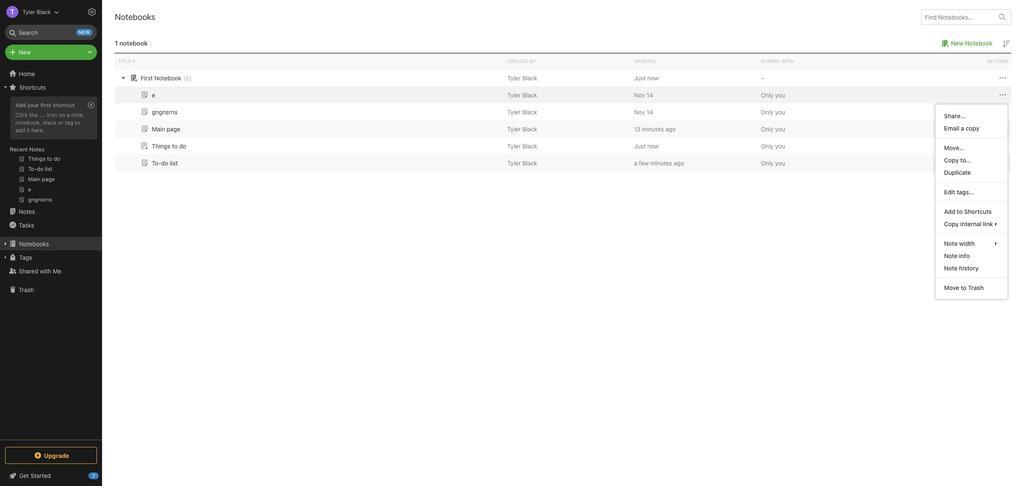 Task type: describe. For each thing, give the bounding box(es) containing it.
new notebook
[[951, 40, 993, 47]]

14 for gngnsrns
[[647, 108, 653, 115]]

tyler inside field
[[23, 8, 35, 15]]

do inside to-do list button
[[161, 159, 168, 167]]

to-do list 5 element
[[152, 159, 178, 167]]

tag
[[65, 119, 73, 126]]

created
[[507, 58, 529, 64]]

actions
[[988, 58, 1008, 64]]

trash inside 'link'
[[19, 286, 34, 293]]

just for –
[[634, 74, 646, 81]]

tyler for main page
[[507, 125, 521, 133]]

history
[[960, 265, 979, 272]]

to for add
[[957, 208, 963, 215]]

only you inside e row
[[761, 91, 785, 98]]

note for note history
[[945, 265, 958, 272]]

only for page
[[761, 125, 774, 133]]

first
[[41, 102, 51, 108]]

email a copy link
[[936, 122, 1008, 134]]

copy to…
[[945, 157, 971, 164]]

actions button
[[885, 54, 1012, 69]]

notebook for new
[[965, 40, 993, 47]]

to…
[[961, 157, 971, 164]]

new button
[[5, 45, 97, 60]]

email
[[945, 125, 960, 132]]

upgrade
[[44, 452, 69, 459]]

copy internal link
[[945, 220, 993, 228]]

shared
[[19, 267, 38, 275]]

5
[[186, 74, 189, 81]]

tyler black for e
[[507, 91, 537, 98]]

...
[[39, 111, 45, 118]]

)
[[189, 74, 192, 81]]

stack
[[43, 119, 57, 126]]

get
[[19, 472, 29, 479]]

e 1 element
[[152, 91, 155, 98]]

13
[[634, 125, 641, 133]]

note,
[[71, 111, 84, 118]]

new for new
[[19, 48, 31, 56]]

nov 14 for e
[[634, 91, 653, 98]]

add
[[15, 127, 25, 133]]

created by
[[507, 58, 536, 64]]

shortcuts button
[[0, 80, 102, 94]]

7
[[92, 473, 95, 479]]

1 vertical spatial notes
[[19, 208, 35, 215]]

just for only you
[[634, 142, 646, 150]]

add for add your first shortcut
[[15, 102, 26, 108]]

black for e
[[522, 91, 537, 98]]

move… link
[[936, 142, 1008, 154]]

Find Notebooks… text field
[[922, 10, 994, 24]]

settings image
[[87, 7, 97, 17]]

notebooks link
[[0, 237, 102, 251]]

group inside tree
[[0, 94, 102, 208]]

tyler black inside field
[[23, 8, 51, 15]]

with
[[782, 58, 794, 64]]

notebook for first
[[154, 74, 181, 81]]

note info link
[[936, 250, 1008, 262]]

you for page
[[775, 125, 785, 133]]

to-
[[152, 159, 161, 167]]

0 vertical spatial notes
[[29, 146, 45, 153]]

trash link
[[0, 283, 102, 297]]

shared with me link
[[0, 264, 102, 278]]

tyler black for gngnsrns
[[507, 108, 537, 115]]

Sort field
[[1001, 38, 1012, 49]]

black for things to do
[[522, 142, 537, 150]]

notes link
[[0, 205, 102, 218]]

you inside e row
[[775, 91, 785, 98]]

(
[[183, 74, 186, 81]]

a inside to-do list row
[[634, 159, 638, 167]]

first
[[141, 74, 153, 81]]

to for things
[[172, 142, 178, 150]]

edit tags… link
[[936, 186, 1008, 198]]

tyler black for things to do
[[507, 142, 537, 150]]

shared with me
[[19, 267, 61, 275]]

started
[[31, 472, 51, 479]]

new
[[79, 29, 90, 35]]

Help and Learning task checklist field
[[0, 469, 102, 483]]

edit tags…
[[945, 189, 974, 196]]

to for move
[[961, 284, 967, 291]]

add to shortcuts link
[[936, 206, 1008, 218]]

me
[[53, 267, 61, 275]]

internal
[[961, 220, 982, 228]]

on
[[59, 111, 65, 118]]

main page button
[[140, 124, 180, 134]]

home link
[[0, 67, 102, 80]]

note history
[[945, 265, 979, 272]]

main
[[152, 125, 165, 133]]

minutes inside to-do list row
[[651, 159, 672, 167]]

Account field
[[0, 3, 59, 20]]

main page 3 element
[[152, 125, 180, 133]]

move
[[945, 284, 960, 291]]

title
[[118, 58, 131, 64]]

gngnsrns button
[[140, 107, 178, 117]]

notebook,
[[15, 119, 41, 126]]

to-do list button
[[140, 158, 178, 168]]

add to shortcuts
[[945, 208, 992, 215]]

tyler black for to-do list
[[507, 159, 537, 167]]

updated button
[[631, 54, 758, 69]]

do inside things to do button
[[179, 142, 186, 150]]

copy for copy internal link
[[945, 220, 959, 228]]

now for only you
[[648, 142, 659, 150]]

list
[[170, 159, 178, 167]]

shared with button
[[758, 54, 885, 69]]

width
[[960, 240, 975, 247]]

tags…
[[957, 189, 974, 196]]

only you inside gngnsrns row
[[761, 108, 785, 115]]

icon
[[47, 111, 57, 118]]

Search text field
[[11, 25, 91, 40]]

by
[[530, 58, 536, 64]]

things to do
[[152, 142, 186, 150]]

note for note width
[[945, 240, 958, 247]]

created by button
[[504, 54, 631, 69]]

a inside icon on a note, notebook, stack or tag to add it here.
[[67, 111, 70, 118]]

tyler for e
[[507, 91, 521, 98]]

black for to-do list
[[522, 159, 537, 167]]

new notebook button
[[939, 38, 993, 48]]

new for new notebook
[[951, 40, 964, 47]]

email a copy
[[945, 125, 980, 132]]

trash inside dropdown list menu
[[968, 284, 984, 291]]

upgrade button
[[5, 447, 97, 464]]

icon on a note, notebook, stack or tag to add it here.
[[15, 111, 84, 133]]



Task type: vqa. For each thing, say whether or not it's contained in the screenshot.
The Nov in Note Window 'element'
no



Task type: locate. For each thing, give the bounding box(es) containing it.
things to do row
[[115, 137, 1012, 154]]

tyler
[[23, 8, 35, 15], [507, 74, 521, 81], [507, 91, 521, 98], [507, 108, 521, 115], [507, 125, 521, 133], [507, 142, 521, 150], [507, 159, 521, 167]]

1 only from the top
[[761, 91, 774, 98]]

Note width field
[[936, 237, 1008, 250]]

2 note from the top
[[945, 252, 958, 260]]

minutes inside main page row
[[642, 125, 664, 133]]

copy to… link
[[936, 154, 1008, 166]]

1 now from the top
[[648, 74, 659, 81]]

1 nov from the top
[[634, 91, 645, 98]]

only for do
[[761, 159, 774, 167]]

Copy internal link field
[[936, 218, 1008, 230]]

0 vertical spatial add
[[15, 102, 26, 108]]

1 vertical spatial nov
[[634, 108, 645, 115]]

2 more actions field from the top
[[998, 90, 1008, 100]]

2 only you from the top
[[761, 108, 785, 115]]

your
[[27, 102, 39, 108]]

you inside main page row
[[775, 125, 785, 133]]

only inside gngnsrns row
[[761, 108, 774, 115]]

to up copy internal link
[[957, 208, 963, 215]]

1 horizontal spatial do
[[179, 142, 186, 150]]

2 only from the top
[[761, 108, 774, 115]]

1 vertical spatial notebooks
[[19, 240, 49, 247]]

3 note from the top
[[945, 265, 958, 272]]

e
[[152, 91, 155, 98]]

2 14 from the top
[[647, 108, 653, 115]]

0 horizontal spatial trash
[[19, 286, 34, 293]]

2 you from the top
[[775, 108, 785, 115]]

just down updated
[[634, 74, 646, 81]]

2 just from the top
[[634, 142, 646, 150]]

more actions field for –
[[998, 73, 1008, 83]]

ago inside to-do list row
[[674, 159, 684, 167]]

1 vertical spatial a
[[961, 125, 965, 132]]

0 vertical spatial notebook
[[965, 40, 993, 47]]

0 horizontal spatial shortcuts
[[19, 84, 46, 91]]

shortcuts inside shortcuts button
[[19, 84, 46, 91]]

e row
[[115, 86, 1012, 103]]

1 vertical spatial add
[[945, 208, 956, 215]]

tree
[[0, 67, 102, 439]]

notebook inside row
[[154, 74, 181, 81]]

tyler inside gngnsrns row
[[507, 108, 521, 115]]

note for note info
[[945, 252, 958, 260]]

add
[[15, 102, 26, 108], [945, 208, 956, 215]]

new up home
[[19, 48, 31, 56]]

add up click
[[15, 102, 26, 108]]

shortcut
[[53, 102, 75, 108]]

main page row
[[115, 120, 1012, 137]]

2 now from the top
[[648, 142, 659, 150]]

0 vertical spatial just
[[634, 74, 646, 81]]

ago
[[666, 125, 676, 133], [674, 159, 684, 167]]

tyler inside e row
[[507, 91, 521, 98]]

dropdown list menu
[[936, 110, 1008, 294]]

2 vertical spatial a
[[634, 159, 638, 167]]

0 horizontal spatial new
[[19, 48, 31, 56]]

5 only from the top
[[761, 159, 774, 167]]

just now inside the things to do row
[[634, 142, 659, 150]]

only for to
[[761, 142, 774, 150]]

a right "on"
[[67, 111, 70, 118]]

new inside popup button
[[19, 48, 31, 56]]

tyler for gngnsrns
[[507, 108, 521, 115]]

black inside field
[[37, 8, 51, 15]]

tyler for to-do list
[[507, 159, 521, 167]]

1 horizontal spatial notebook
[[965, 40, 993, 47]]

note left info
[[945, 252, 958, 260]]

1 vertical spatial ago
[[674, 159, 684, 167]]

1 horizontal spatial shortcuts
[[965, 208, 992, 215]]

updated
[[634, 58, 656, 64]]

tyler inside the things to do row
[[507, 142, 521, 150]]

move to trash link
[[936, 282, 1008, 294]]

1 just now from the top
[[634, 74, 659, 81]]

more actions image
[[998, 73, 1008, 83], [998, 90, 1008, 100]]

1 vertical spatial more actions field
[[998, 90, 1008, 100]]

just now for –
[[634, 74, 659, 81]]

sort options image
[[1001, 39, 1012, 49]]

share… link
[[936, 110, 1008, 122]]

2 copy from the top
[[945, 220, 959, 228]]

info
[[960, 252, 970, 260]]

0 vertical spatial nov
[[634, 91, 645, 98]]

you inside gngnsrns row
[[775, 108, 785, 115]]

tags
[[19, 254, 32, 261]]

to-do list row
[[115, 154, 1012, 171]]

minutes right 13
[[642, 125, 664, 133]]

0 vertical spatial note
[[945, 240, 958, 247]]

only you inside the things to do row
[[761, 142, 785, 150]]

nov 14 up 13
[[634, 108, 653, 115]]

0 vertical spatial minutes
[[642, 125, 664, 133]]

you inside to-do list row
[[775, 159, 785, 167]]

1 just from the top
[[634, 74, 646, 81]]

only inside to-do list row
[[761, 159, 774, 167]]

note info
[[945, 252, 970, 260]]

0 vertical spatial just now
[[634, 74, 659, 81]]

you inside the things to do row
[[775, 142, 785, 150]]

notebook left '('
[[154, 74, 181, 81]]

2 nov 14 from the top
[[634, 108, 653, 115]]

only you for to
[[761, 142, 785, 150]]

1 vertical spatial shortcuts
[[965, 208, 992, 215]]

3 only you from the top
[[761, 125, 785, 133]]

1
[[115, 39, 118, 47]]

1 vertical spatial now
[[648, 142, 659, 150]]

nov for e
[[634, 91, 645, 98]]

a left few
[[634, 159, 638, 167]]

0 horizontal spatial a
[[67, 111, 70, 118]]

expand notebooks image
[[2, 240, 9, 247]]

1 copy from the top
[[945, 157, 959, 164]]

you for do
[[775, 159, 785, 167]]

14 down updated
[[647, 91, 653, 98]]

tyler for things to do
[[507, 142, 521, 150]]

note inside field
[[945, 240, 958, 247]]

tyler black inside e row
[[507, 91, 537, 98]]

notebooks up the tags
[[19, 240, 49, 247]]

0 vertical spatial shortcuts
[[19, 84, 46, 91]]

1 vertical spatial just
[[634, 142, 646, 150]]

group containing add your first shortcut
[[0, 94, 102, 208]]

shortcuts inside add to shortcuts link
[[965, 208, 992, 215]]

tyler black inside main page row
[[507, 125, 537, 133]]

the
[[29, 111, 38, 118]]

gngnsrns row
[[115, 103, 1012, 120]]

click the ...
[[15, 111, 45, 118]]

new
[[951, 40, 964, 47], [19, 48, 31, 56]]

move to trash
[[945, 284, 984, 291]]

tasks button
[[0, 218, 102, 232]]

More actions field
[[998, 73, 1008, 83], [998, 90, 1008, 100]]

1 horizontal spatial new
[[951, 40, 964, 47]]

1 vertical spatial copy
[[945, 220, 959, 228]]

notebook
[[119, 39, 148, 47]]

new search field
[[11, 25, 93, 40]]

e button
[[140, 90, 155, 100]]

tree containing home
[[0, 67, 102, 439]]

now
[[648, 74, 659, 81], [648, 142, 659, 150]]

3 you from the top
[[775, 125, 785, 133]]

black for gngnsrns
[[522, 108, 537, 115]]

do down page
[[179, 142, 186, 150]]

3 only from the top
[[761, 125, 774, 133]]

copy for copy to…
[[945, 157, 959, 164]]

more actions field inside e row
[[998, 90, 1008, 100]]

to
[[75, 119, 80, 126], [172, 142, 178, 150], [957, 208, 963, 215], [961, 284, 967, 291]]

2 horizontal spatial a
[[961, 125, 965, 132]]

4 you from the top
[[775, 142, 785, 150]]

0 horizontal spatial add
[[15, 102, 26, 108]]

note width link
[[936, 237, 1008, 250]]

nov 14 inside e row
[[634, 91, 653, 98]]

trash down shared
[[19, 286, 34, 293]]

1 horizontal spatial notebooks
[[115, 12, 156, 22]]

black inside e row
[[522, 91, 537, 98]]

tyler black inside "first notebook" row
[[507, 74, 537, 81]]

2 just now from the top
[[634, 142, 659, 150]]

1 vertical spatial do
[[161, 159, 168, 167]]

ago inside main page row
[[666, 125, 676, 133]]

just now inside "first notebook" row
[[634, 74, 659, 81]]

to right things on the top
[[172, 142, 178, 150]]

2 more actions image from the top
[[998, 90, 1008, 100]]

add your first shortcut
[[15, 102, 75, 108]]

tyler black inside the things to do row
[[507, 142, 537, 150]]

a
[[67, 111, 70, 118], [961, 125, 965, 132], [634, 159, 638, 167]]

14
[[647, 91, 653, 98], [647, 108, 653, 115]]

click to collapse image
[[99, 471, 105, 481]]

now down 13 minutes ago at the top
[[648, 142, 659, 150]]

note up note info
[[945, 240, 958, 247]]

note history link
[[936, 262, 1008, 274]]

14 up 13 minutes ago at the top
[[647, 108, 653, 115]]

2 vertical spatial note
[[945, 265, 958, 272]]

ago right few
[[674, 159, 684, 167]]

more actions field for only you
[[998, 90, 1008, 100]]

tyler black inside gngnsrns row
[[507, 108, 537, 115]]

black inside gngnsrns row
[[522, 108, 537, 115]]

4 only you from the top
[[761, 142, 785, 150]]

new up actions button on the top right
[[951, 40, 964, 47]]

main page
[[152, 125, 180, 133]]

just down 13
[[634, 142, 646, 150]]

0 vertical spatial new
[[951, 40, 964, 47]]

13 minutes ago
[[634, 125, 676, 133]]

shortcuts up copy internal link field
[[965, 208, 992, 215]]

now inside "first notebook" row
[[648, 74, 659, 81]]

black inside the things to do row
[[522, 142, 537, 150]]

tyler inside main page row
[[507, 125, 521, 133]]

or
[[58, 119, 63, 126]]

only inside the things to do row
[[761, 142, 774, 150]]

gngnsrns 2 element
[[152, 108, 178, 115]]

1 vertical spatial nov 14
[[634, 108, 653, 115]]

things to do button
[[140, 141, 186, 151]]

1 nov 14 from the top
[[634, 91, 653, 98]]

a inside dropdown list menu
[[961, 125, 965, 132]]

tags button
[[0, 251, 102, 264]]

do left list
[[161, 159, 168, 167]]

first notebook row
[[115, 69, 1012, 86]]

tyler inside to-do list row
[[507, 159, 521, 167]]

14 inside gngnsrns row
[[647, 108, 653, 115]]

nov 14 inside gngnsrns row
[[634, 108, 653, 115]]

0 horizontal spatial notebook
[[154, 74, 181, 81]]

0 vertical spatial nov 14
[[634, 91, 653, 98]]

move…
[[945, 144, 965, 152]]

recent notes
[[10, 146, 45, 153]]

things to do 4 element
[[152, 142, 186, 150]]

nov inside e row
[[634, 91, 645, 98]]

do
[[179, 142, 186, 150], [161, 159, 168, 167]]

note width
[[945, 240, 975, 247]]

0 vertical spatial copy
[[945, 157, 959, 164]]

1 horizontal spatial a
[[634, 159, 638, 167]]

1 only you from the top
[[761, 91, 785, 98]]

black inside to-do list row
[[522, 159, 537, 167]]

copy
[[945, 157, 959, 164], [945, 220, 959, 228]]

copy
[[966, 125, 980, 132]]

trash down note history link
[[968, 284, 984, 291]]

1 more actions field from the top
[[998, 73, 1008, 83]]

to-do list
[[152, 159, 178, 167]]

note down note info
[[945, 265, 958, 272]]

row group inside the notebooks element
[[115, 69, 1012, 171]]

just inside the things to do row
[[634, 142, 646, 150]]

only inside e row
[[761, 91, 774, 98]]

4 only from the top
[[761, 142, 774, 150]]

now down updated
[[648, 74, 659, 81]]

link
[[984, 220, 993, 228]]

just inside "first notebook" row
[[634, 74, 646, 81]]

home
[[19, 70, 35, 77]]

gngnsrns
[[152, 108, 178, 115]]

first notebook ( 5 )
[[141, 74, 192, 81]]

1 vertical spatial just now
[[634, 142, 659, 150]]

nov 14
[[634, 91, 653, 98], [634, 108, 653, 115]]

you for to
[[775, 142, 785, 150]]

1 you from the top
[[775, 91, 785, 98]]

add for add to shortcuts
[[945, 208, 956, 215]]

to right move
[[961, 284, 967, 291]]

get started
[[19, 472, 51, 479]]

more actions image for –
[[998, 73, 1008, 83]]

only you for do
[[761, 159, 785, 167]]

only you inside main page row
[[761, 125, 785, 133]]

notes right recent
[[29, 146, 45, 153]]

notebooks element
[[102, 0, 1024, 486]]

page
[[167, 125, 180, 133]]

only inside main page row
[[761, 125, 774, 133]]

0 vertical spatial now
[[648, 74, 659, 81]]

0 vertical spatial ago
[[666, 125, 676, 133]]

tyler black for main page
[[507, 125, 537, 133]]

1 horizontal spatial add
[[945, 208, 956, 215]]

1 vertical spatial minutes
[[651, 159, 672, 167]]

0 vertical spatial more actions field
[[998, 73, 1008, 83]]

1 vertical spatial 14
[[647, 108, 653, 115]]

now inside the things to do row
[[648, 142, 659, 150]]

tasks
[[19, 221, 34, 229]]

tyler inside "first notebook" row
[[507, 74, 521, 81]]

0 vertical spatial 14
[[647, 91, 653, 98]]

1 more actions image from the top
[[998, 73, 1008, 83]]

duplicate
[[945, 169, 971, 176]]

0 vertical spatial notebooks
[[115, 12, 156, 22]]

tyler black inside to-do list row
[[507, 159, 537, 167]]

5 you from the top
[[775, 159, 785, 167]]

shortcuts down home
[[19, 84, 46, 91]]

nov 14 down updated
[[634, 91, 653, 98]]

notebooks up notebook
[[115, 12, 156, 22]]

1 notebook
[[115, 39, 148, 47]]

only you for page
[[761, 125, 785, 133]]

group
[[0, 94, 102, 208]]

1 vertical spatial new
[[19, 48, 31, 56]]

copy left internal
[[945, 220, 959, 228]]

just
[[634, 74, 646, 81], [634, 142, 646, 150]]

row group containing first notebook
[[115, 69, 1012, 171]]

to down note,
[[75, 119, 80, 126]]

new inside button
[[951, 40, 964, 47]]

title button
[[115, 54, 504, 69]]

recent
[[10, 146, 28, 153]]

1 horizontal spatial trash
[[968, 284, 984, 291]]

notebook up actions
[[965, 40, 993, 47]]

0 vertical spatial a
[[67, 111, 70, 118]]

–
[[761, 74, 765, 81]]

more actions image for only you
[[998, 90, 1008, 100]]

black for main page
[[522, 125, 537, 133]]

trash
[[968, 284, 984, 291], [19, 286, 34, 293]]

now for –
[[648, 74, 659, 81]]

notebooks inside notebooks "link"
[[19, 240, 49, 247]]

share…
[[945, 112, 966, 120]]

0 vertical spatial do
[[179, 142, 186, 150]]

more actions field inside "first notebook" row
[[998, 73, 1008, 83]]

shared
[[761, 58, 780, 64]]

add inside dropdown list menu
[[945, 208, 956, 215]]

black inside "first notebook" row
[[522, 74, 537, 81]]

add down edit
[[945, 208, 956, 215]]

only you inside to-do list row
[[761, 159, 785, 167]]

0 horizontal spatial notebooks
[[19, 240, 49, 247]]

ago right 13
[[666, 125, 676, 133]]

nov inside gngnsrns row
[[634, 108, 645, 115]]

it
[[27, 127, 30, 133]]

minutes
[[642, 125, 664, 133], [651, 159, 672, 167]]

1 14 from the top
[[647, 91, 653, 98]]

to inside icon on a note, notebook, stack or tag to add it here.
[[75, 119, 80, 126]]

note
[[945, 240, 958, 247], [945, 252, 958, 260], [945, 265, 958, 272]]

notes up tasks
[[19, 208, 35, 215]]

notebook inside button
[[965, 40, 993, 47]]

1 vertical spatial notebook
[[154, 74, 181, 81]]

minutes right few
[[651, 159, 672, 167]]

0 horizontal spatial do
[[161, 159, 168, 167]]

row group
[[115, 69, 1012, 171]]

copy down move…
[[945, 157, 959, 164]]

duplicate link
[[936, 166, 1008, 179]]

just now down updated
[[634, 74, 659, 81]]

just now up few
[[634, 142, 659, 150]]

1 note from the top
[[945, 240, 958, 247]]

1 vertical spatial more actions image
[[998, 90, 1008, 100]]

notebooks
[[115, 12, 156, 22], [19, 240, 49, 247]]

14 for e
[[647, 91, 653, 98]]

few
[[639, 159, 649, 167]]

expand tags image
[[2, 254, 9, 261]]

notebooks inside the notebooks element
[[115, 12, 156, 22]]

2 nov from the top
[[634, 108, 645, 115]]

shortcuts
[[19, 84, 46, 91], [965, 208, 992, 215]]

black inside main page row
[[522, 125, 537, 133]]

14 inside e row
[[647, 91, 653, 98]]

a left the copy
[[961, 125, 965, 132]]

just now for only you
[[634, 142, 659, 150]]

notes
[[29, 146, 45, 153], [19, 208, 35, 215]]

5 only you from the top
[[761, 159, 785, 167]]

nov for gngnsrns
[[634, 108, 645, 115]]

more actions image inside "first notebook" row
[[998, 73, 1008, 83]]

more actions image inside e row
[[998, 90, 1008, 100]]

arrow image
[[118, 73, 128, 83]]

nov 14 for gngnsrns
[[634, 108, 653, 115]]

1 vertical spatial note
[[945, 252, 958, 260]]

only you
[[761, 91, 785, 98], [761, 108, 785, 115], [761, 125, 785, 133], [761, 142, 785, 150], [761, 159, 785, 167]]

0 vertical spatial more actions image
[[998, 73, 1008, 83]]

to inside button
[[172, 142, 178, 150]]

copy inside field
[[945, 220, 959, 228]]



